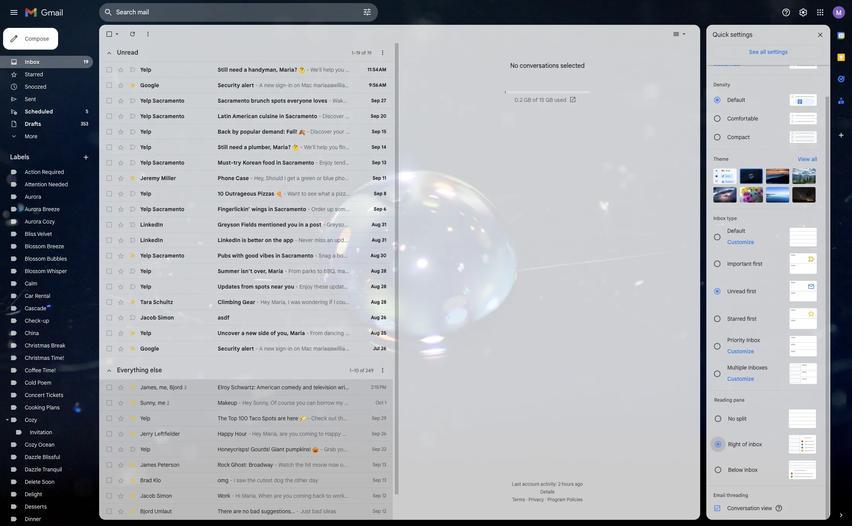 Task type: describe. For each thing, give the bounding box(es) containing it.
22
[[382, 447, 387, 452]]

1 – 10 of 249
[[350, 368, 374, 373]]

in right cuisine
[[280, 113, 284, 120]]

cozy for cozy link
[[25, 417, 37, 424]]

1 for everything else
[[350, 368, 352, 373]]

coffee
[[25, 367, 41, 374]]

29 row from the top
[[99, 519, 393, 526]]

multiple inboxes
[[728, 364, 768, 371]]

everything else tab panel
[[99, 357, 393, 526]]

3 28 from the top
[[381, 299, 387, 305]]

aug for uncover a new side of you, maria -
[[371, 330, 380, 336]]

on inside everything else tab panel
[[340, 462, 347, 469]]

unread for unread first
[[728, 288, 746, 295]]

giant
[[272, 446, 285, 453]]

a left post
[[305, 221, 308, 228]]

you down dog
[[283, 493, 292, 500]]

linkedin for greyson fields mentioned you in a post
[[140, 221, 163, 228]]

writer.
[[338, 384, 353, 391]]

20
[[381, 113, 387, 119]]

row containing james
[[99, 380, 393, 395]]

google for second row from the top of the "main content" containing unread
[[140, 82, 159, 89]]

1 vertical spatial maria
[[290, 330, 305, 337]]

delete
[[25, 479, 41, 486]]

updates from spots near you -
[[218, 283, 300, 290]]

maria? for still need a handyman, maria?
[[280, 66, 298, 73]]

0 horizontal spatial to
[[319, 431, 324, 438]]

are left no at the bottom left
[[233, 508, 241, 515]]

9 row from the top
[[99, 186, 393, 202]]

1 · from the left
[[527, 497, 528, 503]]

blossom whisper link
[[25, 268, 67, 275]]

still for still need a plumber, maria?
[[218, 144, 228, 151]]

dazzle tranquil link
[[25, 466, 62, 473]]

broadway
[[249, 462, 273, 469]]

labels navigation
[[0, 25, 99, 526]]

back
[[218, 128, 231, 135]]

invitation
[[30, 429, 52, 436]]

of inside row
[[271, 330, 276, 337]]

0 vertical spatial settings
[[731, 31, 753, 39]]

theme
[[714, 156, 729, 162]]

hit
[[305, 462, 311, 469]]

customize for multiple inboxes
[[728, 375, 755, 382]]

aug for climbing gear -
[[371, 299, 380, 305]]

7 yelp from the top
[[140, 190, 151, 197]]

car rental link
[[25, 293, 50, 300]]

inbox type element
[[714, 216, 818, 221]]

3 row from the top
[[99, 93, 393, 109]]

phone
[[335, 175, 351, 182]]

aug for updates from spots near you -
[[371, 284, 380, 290]]

display density element
[[714, 82, 818, 88]]

plans
[[46, 404, 60, 411]]

jacob for asdf
[[140, 314, 157, 321]]

security alert - for 11th row from the bottom
[[218, 345, 259, 352]]

🤔 image for still need a plumber, maria?
[[292, 145, 299, 151]]

required
[[42, 169, 64, 176]]

the right dog
[[285, 477, 293, 484]]

asdf
[[218, 314, 230, 321]]

inbox section options image for everything else
[[379, 367, 387, 374]]

spots for brunch
[[271, 97, 286, 104]]

14
[[382, 144, 387, 150]]

9 yelp from the top
[[140, 252, 151, 259]]

customize for default
[[728, 239, 755, 246]]

gear
[[243, 299, 256, 306]]

aug 31 for linkedin is better on the app
[[372, 237, 387, 243]]

elroy schwartz: american comedy and television writer.
[[218, 384, 353, 391]]

are for when
[[274, 493, 282, 500]]

follow link to manage storage image
[[570, 96, 578, 104]]

12 for there are no bad suggestions... - just bad ideas
[[382, 509, 387, 514]]

1 vertical spatial inbox
[[745, 467, 758, 474]]

james peterson
[[140, 462, 180, 469]]

in right wings
[[268, 206, 273, 213]]

oct 1
[[376, 400, 387, 406]]

a left new
[[241, 330, 245, 337]]

aurora for aurora link
[[25, 193, 41, 200]]

reading pane
[[715, 397, 745, 403]]

last
[[512, 481, 521, 487]]

0 vertical spatial maria,
[[263, 431, 278, 438]]

yelp sacramento for pubs with good vibes in sacramento
[[140, 252, 185, 259]]

elroy
[[218, 384, 230, 391]]

pubs with good vibes in sacramento -
[[218, 252, 319, 259]]

you up the app
[[288, 221, 298, 228]]

26 for happy hour
[[382, 431, 387, 437]]

must-try korean food in sacramento -
[[218, 159, 320, 166]]

terms link
[[513, 497, 525, 503]]

miller
[[161, 175, 176, 182]]

get
[[287, 175, 295, 182]]

latin american cuisine in sacramento -
[[218, 113, 323, 120]]

summer
[[218, 268, 240, 275]]

12 for work - hi maria, when are you coming back to work? best, jacob
[[382, 493, 387, 499]]

jacob right best,
[[363, 493, 378, 500]]

important first
[[728, 260, 763, 267]]

no for no split
[[729, 416, 736, 423]]

soon
[[42, 479, 55, 486]]

compose button
[[3, 28, 58, 50]]

by
[[232, 128, 239, 135]]

the right saw
[[248, 477, 256, 484]]

🎃 image
[[313, 447, 319, 453]]

unread for unread
[[117, 49, 138, 57]]

yelp sacramento for must-try korean food in sacramento
[[140, 159, 185, 166]]

asdf link
[[218, 314, 350, 322]]

delight link
[[25, 491, 42, 498]]

a left handyman, on the left
[[244, 66, 247, 73]]

the left stage!
[[348, 462, 356, 469]]

schultz
[[153, 299, 173, 306]]

view all button
[[794, 155, 823, 164]]

security for 11th row from the bottom
[[218, 345, 240, 352]]

– for everything else
[[352, 368, 354, 373]]

2 · from the left
[[546, 497, 547, 503]]

need for handyman,
[[229, 66, 243, 73]]

oct
[[376, 400, 384, 406]]

0.2
[[515, 97, 523, 104]]

4 row from the top
[[99, 109, 393, 124]]

maria? for still need a plumber, maria?
[[273, 144, 291, 151]]

2 vertical spatial inbox
[[747, 337, 761, 344]]

🌮 image
[[300, 416, 306, 422]]

sep 13 inside unread tab panel
[[372, 160, 387, 166]]

1 gb from the left
[[524, 97, 532, 104]]

customize button for priority inbox
[[723, 347, 759, 356]]

search mail image
[[102, 5, 116, 19]]

a right get
[[297, 175, 300, 182]]

last account activity: 2 hours ago details terms · privacy · program policies
[[512, 481, 583, 503]]

breeze for aurora breeze
[[43, 206, 60, 213]]

31 for greyson fields mentioned you in a post
[[382, 222, 387, 228]]

2 vertical spatial 13
[[382, 478, 387, 483]]

jeremy miller
[[140, 175, 176, 182]]

action required link
[[25, 169, 64, 176]]

🍂 image
[[299, 129, 305, 136]]

yelp sacramento for sacramento brunch spots everyone loves
[[140, 97, 185, 104]]

delete soon link
[[25, 479, 55, 486]]

2 vertical spatial 1
[[385, 400, 387, 406]]

christmas for christmas break
[[25, 342, 50, 349]]

calm link
[[25, 280, 37, 287]]

privacy
[[529, 497, 544, 503]]

now
[[329, 462, 339, 469]]

22 row from the top
[[99, 411, 393, 426]]

cold
[[25, 380, 36, 386]]

handyman,
[[249, 66, 278, 73]]

6 row from the top
[[99, 140, 393, 155]]

aug 31 for greyson fields mentioned you in a post
[[372, 222, 387, 228]]

🍕 image
[[276, 191, 282, 198]]

aurora link
[[25, 193, 41, 200]]

28 for you
[[381, 284, 387, 290]]

day
[[309, 477, 318, 484]]

jul 26
[[373, 346, 387, 352]]

view
[[799, 156, 811, 163]]

demand:
[[262, 128, 285, 135]]

1 horizontal spatial to
[[326, 493, 331, 500]]

movie
[[313, 462, 327, 469]]

jacob simon for asdf
[[140, 314, 174, 321]]

aug 28 for -
[[371, 268, 387, 274]]

television
[[314, 384, 337, 391]]

6
[[384, 206, 387, 212]]

blossom for blossom whisper
[[25, 268, 46, 275]]

velvet
[[37, 231, 52, 238]]

Search mail text field
[[116, 9, 341, 16]]

alert for second row from the top of the "main content" containing unread
[[242, 82, 254, 89]]

1 horizontal spatial 19
[[356, 50, 361, 56]]

18 row from the top
[[99, 326, 393, 341]]

2 bad from the left
[[312, 508, 322, 515]]

in for food
[[276, 159, 281, 166]]

linkedin for linkedin is better on the app
[[140, 237, 163, 244]]

14 yelp from the top
[[140, 446, 150, 453]]

aug 28 for you
[[371, 284, 387, 290]]

sep 22
[[372, 447, 387, 452]]

ghost:
[[231, 462, 247, 469]]

unread tab panel
[[99, 43, 814, 357]]

27 row from the top
[[99, 488, 393, 504]]

google for 11th row from the bottom
[[140, 345, 159, 352]]

support image
[[782, 8, 792, 17]]

3 aug 28 from the top
[[371, 299, 387, 305]]

2 default from the top
[[728, 228, 746, 235]]

phone case - hey, should i get a green or blue phone case? thanks, jer
[[218, 175, 396, 182]]

just
[[301, 508, 311, 515]]

china
[[25, 330, 39, 337]]

all for see
[[761, 48, 767, 55]]

compose
[[25, 35, 49, 42]]

13 inside rock ghost: broadway - watch the hit movie now on the stage! sep 13
[[382, 462, 387, 468]]

brunch
[[251, 97, 270, 104]]

toggle split pane mode image
[[673, 30, 681, 38]]

alert for 11th row from the bottom
[[242, 345, 254, 352]]

blossom for blossom bubbles
[[25, 255, 46, 262]]

me for ,
[[159, 384, 167, 391]]

quick settings element
[[713, 31, 753, 45]]

aurora breeze
[[25, 206, 60, 213]]

spots
[[262, 415, 277, 422]]

back
[[313, 493, 325, 500]]

blissful
[[43, 454, 60, 461]]

2 gb from the left
[[546, 97, 553, 104]]

the left hit
[[296, 462, 304, 469]]

time! for coffee time!
[[42, 367, 56, 374]]

else
[[150, 367, 162, 374]]

in for you
[[299, 221, 304, 228]]

see
[[750, 48, 759, 55]]

i
[[285, 175, 286, 182]]

249
[[366, 368, 374, 373]]

inboxes
[[749, 364, 768, 371]]

still for still need a handyman, maria?
[[218, 66, 228, 73]]

13 row from the top
[[99, 248, 393, 264]]

breeze for blossom breeze
[[47, 243, 64, 250]]

cutest
[[257, 477, 273, 484]]

2 for me
[[167, 400, 169, 406]]

inbox for inbox type
[[714, 216, 726, 221]]

1 row from the top
[[99, 62, 393, 78]]

main menu image
[[9, 8, 19, 17]]

1 vertical spatial 26
[[381, 346, 387, 352]]

5 row from the top
[[99, 124, 393, 140]]

labels
[[10, 154, 29, 161]]

aurora cozy
[[25, 218, 55, 225]]

thanks,
[[368, 175, 387, 182]]

0 horizontal spatial maria,
[[242, 493, 257, 500]]

yelp sacramento for latin american cuisine in sacramento
[[140, 113, 185, 120]]

sep 11
[[373, 175, 387, 181]]

customize button for multiple inboxes
[[723, 374, 759, 384]]

4 yelp from the top
[[140, 128, 151, 135]]

8 yelp from the top
[[140, 206, 151, 213]]

10 inside row
[[218, 190, 224, 197]]

refresh image
[[129, 30, 136, 38]]

american inside unread tab panel
[[233, 113, 258, 120]]

dazzle tranquil
[[25, 466, 62, 473]]

coming for back
[[294, 493, 312, 500]]

no conversations selected
[[511, 62, 585, 70]]

first for unread first
[[747, 288, 757, 295]]

car
[[25, 293, 34, 300]]

on inside unread tab panel
[[265, 237, 272, 244]]

uncover
[[218, 330, 240, 337]]



Task type: vqa. For each thing, say whether or not it's contained in the screenshot.


Task type: locate. For each thing, give the bounding box(es) containing it.
a left plumber,
[[244, 144, 247, 151]]

0 vertical spatial 31
[[382, 222, 387, 228]]

james up sunny
[[140, 384, 156, 391]]

2 need from the top
[[229, 144, 243, 151]]

2 vertical spatial blossom
[[25, 268, 46, 275]]

everyone
[[287, 97, 312, 104]]

1 aug 28 from the top
[[371, 268, 387, 274]]

when
[[258, 493, 273, 500]]

2 12 from the top
[[382, 509, 387, 514]]

american left comedy on the left bottom of the page
[[257, 384, 280, 391]]

12 row from the top
[[99, 233, 393, 248]]

to up 🎃 image
[[319, 431, 324, 438]]

need for plumber,
[[229, 144, 243, 151]]

christmas break link
[[25, 342, 65, 349]]

gb left the used
[[546, 97, 553, 104]]

1 horizontal spatial maria
[[290, 330, 305, 337]]

0 vertical spatial christmas
[[25, 342, 50, 349]]

1 vertical spatial customize
[[728, 348, 755, 355]]

1 vertical spatial coming
[[294, 493, 312, 500]]

dazzle for dazzle blissful
[[25, 454, 41, 461]]

31 for linkedin is better on the app
[[382, 237, 387, 243]]

simon for asdf
[[158, 314, 174, 321]]

see all settings button
[[713, 45, 825, 59]]

row containing james peterson
[[99, 457, 393, 473]]

jacob simon for work
[[140, 493, 172, 500]]

me for 2
[[158, 399, 165, 406]]

17 row from the top
[[99, 310, 393, 326]]

need left handyman, on the left
[[229, 66, 243, 73]]

labels heading
[[10, 154, 82, 161]]

me right sunny
[[158, 399, 165, 406]]

3 yelp from the top
[[140, 113, 151, 120]]

customize button for default
[[723, 238, 759, 247]]

1 vertical spatial christmas
[[25, 355, 50, 362]]

jacob for work
[[140, 493, 156, 500]]

3 customize button from the top
[[723, 374, 759, 384]]

jacob simon inside unread tab panel
[[140, 314, 174, 321]]

353
[[81, 121, 88, 127]]

main content containing unread
[[99, 25, 814, 526]]

1 vertical spatial me
[[158, 399, 165, 406]]

maria right over,
[[268, 268, 283, 275]]

aurora for aurora breeze
[[25, 206, 41, 213]]

1 yelp from the top
[[140, 66, 151, 73]]

0 vertical spatial 28
[[381, 268, 387, 274]]

aug for pubs with good vibes in sacramento -
[[371, 253, 380, 259]]

2 aug 31 from the top
[[372, 237, 387, 243]]

everything else button
[[102, 363, 165, 379]]

simon inside unread tab panel
[[158, 314, 174, 321]]

breeze up bubbles at the left top of the page
[[47, 243, 64, 250]]

1 inside unread tab panel
[[352, 50, 354, 56]]

2 vertical spatial 26
[[382, 431, 387, 437]]

customize up 'important'
[[728, 239, 755, 246]]

0 vertical spatial customize button
[[723, 238, 759, 247]]

0 vertical spatial dazzle
[[25, 454, 41, 461]]

all inside button
[[761, 48, 767, 55]]

1 horizontal spatial 10
[[354, 368, 359, 373]]

0 vertical spatial bjord
[[170, 384, 183, 391]]

hour?
[[343, 431, 357, 438]]

1 vertical spatial 10
[[354, 368, 359, 373]]

are up giant
[[280, 431, 288, 438]]

right of inbox
[[729, 441, 763, 448]]

the left the app
[[273, 237, 282, 244]]

maria? right handyman, on the left
[[280, 66, 298, 73]]

15 up 14
[[382, 129, 387, 135]]

alert
[[242, 82, 254, 89], [242, 345, 254, 352]]

26 for asdf
[[381, 315, 387, 321]]

security for second row from the top of the "main content" containing unread
[[218, 82, 240, 89]]

0 vertical spatial all
[[761, 48, 767, 55]]

aug for summer isn't over, maria -
[[371, 268, 380, 274]]

top
[[228, 415, 237, 422]]

11 yelp from the top
[[140, 283, 151, 290]]

tara schultz
[[140, 299, 173, 306]]

1 for unread
[[352, 50, 354, 56]]

1 bad from the left
[[250, 508, 260, 515]]

blossom up calm link
[[25, 268, 46, 275]]

james for james , me , bjord 3
[[140, 384, 156, 391]]

saw
[[237, 477, 246, 484]]

11
[[383, 175, 387, 181]]

1 jacob simon from the top
[[140, 314, 174, 321]]

, for 2
[[155, 399, 156, 406]]

13 yelp from the top
[[140, 415, 150, 422]]

me up sunny , me 2
[[159, 384, 167, 391]]

yelp sacramento
[[140, 97, 185, 104], [140, 113, 185, 120], [140, 159, 185, 166], [140, 206, 185, 213], [140, 252, 185, 259]]

0 vertical spatial aug 31
[[372, 222, 387, 228]]

there are no bad suggestions... - just bad ideas
[[218, 508, 336, 515]]

1 vertical spatial bjord
[[140, 508, 153, 515]]

yelp sacramento for fingerlickin' wings in sacramento
[[140, 206, 185, 213]]

2 yelp from the top
[[140, 97, 151, 104]]

american up popular
[[233, 113, 258, 120]]

10
[[218, 190, 224, 197], [354, 368, 359, 373]]

0 horizontal spatial ·
[[527, 497, 528, 503]]

0 horizontal spatial 10
[[218, 190, 224, 197]]

security
[[218, 82, 240, 89], [218, 345, 240, 352]]

2 vertical spatial 28
[[381, 299, 387, 305]]

inbox for inbox
[[25, 59, 40, 66]]

join
[[804, 221, 814, 228]]

on right now
[[340, 462, 347, 469]]

aurora down aurora link
[[25, 206, 41, 213]]

priority inbox
[[728, 337, 761, 344]]

sep 13 down sep 14
[[372, 160, 387, 166]]

0 vertical spatial coming
[[299, 431, 318, 438]]

aug 26
[[371, 315, 387, 321]]

1 vertical spatial to
[[326, 493, 331, 500]]

0 vertical spatial sep 12
[[373, 493, 387, 499]]

unread down 'important'
[[728, 288, 746, 295]]

unread inside "button"
[[117, 49, 138, 57]]

christmas down china
[[25, 342, 50, 349]]

1 still from the top
[[218, 66, 228, 73]]

starred up priority
[[728, 315, 746, 322]]

1 aurora from the top
[[25, 193, 41, 200]]

unread down the refresh image
[[117, 49, 138, 57]]

1 security from the top
[[218, 82, 240, 89]]

3 customize from the top
[[728, 375, 755, 382]]

food
[[263, 159, 275, 166]]

sunny , me 2
[[140, 399, 169, 406]]

– inside unread tab panel
[[354, 50, 356, 56]]

1 security alert - from the top
[[218, 82, 259, 89]]

None checkbox
[[105, 97, 113, 105], [105, 112, 113, 120], [105, 128, 113, 136], [105, 143, 113, 151], [105, 159, 113, 167], [105, 174, 113, 182], [105, 205, 113, 213], [105, 221, 113, 229], [105, 236, 113, 244], [105, 267, 113, 275], [105, 298, 113, 306], [105, 384, 113, 392], [105, 399, 113, 407], [105, 415, 113, 423], [105, 430, 113, 438], [105, 97, 113, 105], [105, 112, 113, 120], [105, 128, 113, 136], [105, 143, 113, 151], [105, 159, 113, 167], [105, 174, 113, 182], [105, 205, 113, 213], [105, 221, 113, 229], [105, 236, 113, 244], [105, 267, 113, 275], [105, 298, 113, 306], [105, 384, 113, 392], [105, 399, 113, 407], [105, 415, 113, 423], [105, 430, 113, 438]]

1 christmas from the top
[[25, 342, 50, 349]]

no for no conversations selected
[[511, 62, 519, 70]]

7 row from the top
[[99, 155, 393, 171]]

3 yelp sacramento from the top
[[140, 159, 185, 166]]

no left conversations
[[511, 62, 519, 70]]

20 row from the top
[[99, 380, 393, 395]]

1 vertical spatial aurora
[[25, 206, 41, 213]]

coming down 🌮 icon
[[299, 431, 318, 438]]

concert
[[25, 392, 45, 399]]

to right back
[[326, 493, 331, 500]]

2 still from the top
[[218, 144, 228, 151]]

19 row from the top
[[99, 341, 393, 357]]

2 customize button from the top
[[723, 347, 759, 356]]

on right better
[[265, 237, 272, 244]]

reading pane element
[[715, 397, 817, 403]]

of
[[362, 50, 366, 56], [533, 97, 538, 104], [271, 330, 276, 337], [360, 368, 365, 373], [743, 441, 748, 448]]

try
[[234, 159, 242, 166]]

are for maria,
[[280, 431, 288, 438]]

1 vertical spatial james
[[140, 462, 156, 469]]

2 christmas from the top
[[25, 355, 50, 362]]

jul
[[373, 346, 380, 352]]

0 vertical spatial sep 13
[[372, 160, 387, 166]]

0 horizontal spatial unread
[[117, 49, 138, 57]]

fields
[[241, 221, 257, 228]]

1 vertical spatial on
[[340, 462, 347, 469]]

row containing jerry leftfielder
[[99, 426, 393, 442]]

2 left hours
[[559, 481, 561, 487]]

me
[[159, 384, 167, 391], [158, 399, 165, 406]]

vibes
[[260, 252, 274, 259]]

sep 14
[[372, 144, 387, 150]]

first for starred first
[[748, 315, 757, 322]]

james for james peterson
[[140, 462, 156, 469]]

maria, right the hi
[[242, 493, 257, 500]]

dazzle down the cozy ocean
[[25, 454, 41, 461]]

1 vertical spatial 31
[[382, 237, 387, 243]]

1 horizontal spatial ·
[[546, 497, 547, 503]]

christmas up coffee time!
[[25, 355, 50, 362]]

need down by
[[229, 144, 243, 151]]

1 horizontal spatial happy
[[325, 431, 341, 438]]

0 vertical spatial 26
[[381, 315, 387, 321]]

in for vibes
[[276, 252, 281, 259]]

starred for starred link
[[25, 71, 43, 78]]

1 vertical spatial sep 13
[[373, 478, 387, 483]]

desserts
[[25, 504, 47, 511]]

pane
[[734, 397, 745, 403]]

american inside everything else tab panel
[[257, 384, 280, 391]]

2 31 from the top
[[382, 237, 387, 243]]

schwartz:
[[231, 384, 256, 391]]

tab list
[[831, 25, 853, 499]]

2 down james , me , bjord 3
[[167, 400, 169, 406]]

1 vertical spatial aug 31
[[372, 237, 387, 243]]

inbox right below
[[745, 467, 758, 474]]

0 vertical spatial maria
[[268, 268, 283, 275]]

blossom down blossom breeze link
[[25, 255, 46, 262]]

10 outrageous pizzas
[[218, 190, 276, 197]]

2 dazzle from the top
[[25, 466, 41, 473]]

maria right you, at the bottom left of the page
[[290, 330, 305, 337]]

starred
[[25, 71, 43, 78], [728, 315, 746, 322]]

0 vertical spatial still
[[218, 66, 228, 73]]

1 yelp sacramento from the top
[[140, 97, 185, 104]]

james up brad
[[140, 462, 156, 469]]

spots up 'latin american cuisine in sacramento -'
[[271, 97, 286, 104]]

blossom down bliss velvet on the left top
[[25, 243, 46, 250]]

coming for to
[[299, 431, 318, 438]]

inbox up starred link
[[25, 59, 40, 66]]

3 blossom from the top
[[25, 268, 46, 275]]

time! for christmas time!
[[51, 355, 64, 362]]

, for ,
[[156, 384, 158, 391]]

0 vertical spatial inbox section options image
[[379, 49, 387, 57]]

26 inside everything else tab panel
[[382, 431, 387, 437]]

row containing jeremy miller
[[99, 171, 396, 186]]

in right the food at the top left of page
[[276, 159, 281, 166]]

16 row from the top
[[99, 295, 393, 310]]

2 security from the top
[[218, 345, 240, 352]]

0 horizontal spatial settings
[[731, 31, 753, 39]]

– for unread
[[354, 50, 356, 56]]

31 down 6
[[382, 222, 387, 228]]

no inside "main content"
[[511, 62, 519, 70]]

work
[[218, 493, 230, 500]]

spots for from
[[255, 283, 270, 290]]

10 yelp from the top
[[140, 268, 151, 275]]

cascade link
[[25, 305, 46, 312]]

1 james from the top
[[140, 384, 156, 391]]

0 horizontal spatial bad
[[250, 508, 260, 515]]

0 vertical spatial inbox
[[749, 441, 763, 448]]

1 customize button from the top
[[723, 238, 759, 247]]

email threading element
[[714, 493, 818, 499]]

unread first
[[728, 288, 757, 295]]

– inside everything else tab panel
[[352, 368, 354, 373]]

aurora down attention
[[25, 193, 41, 200]]

10 inside everything else tab panel
[[354, 368, 359, 373]]

sep 13 down sep 22
[[373, 478, 387, 483]]

are right when
[[274, 493, 282, 500]]

dinner link
[[25, 516, 41, 523]]

1 vertical spatial spots
[[255, 283, 270, 290]]

0 horizontal spatial maria
[[268, 268, 283, 275]]

inbox right the 'right'
[[749, 441, 763, 448]]

case
[[236, 175, 249, 182]]

cozy for cozy ocean
[[25, 442, 37, 449]]

2 customize from the top
[[728, 348, 755, 355]]

19 inside labels navigation
[[84, 59, 88, 65]]

right
[[729, 441, 741, 448]]

1 vertical spatial american
[[257, 384, 280, 391]]

1 happy from the left
[[218, 431, 234, 438]]

, up sunny , me 2
[[156, 384, 158, 391]]

1 vertical spatial simon
[[157, 493, 172, 500]]

gb right 0.2
[[524, 97, 532, 104]]

first right 'important'
[[753, 260, 763, 267]]

15 inside row
[[382, 129, 387, 135]]

0 horizontal spatial gb
[[524, 97, 532, 104]]

1 vertical spatial no
[[729, 416, 736, 423]]

0 vertical spatial security alert -
[[218, 82, 259, 89]]

2 alert from the top
[[242, 345, 254, 352]]

0 vertical spatial 15
[[540, 97, 545, 104]]

bjord left umlaut
[[140, 508, 153, 515]]

jacob inside unread tab panel
[[140, 314, 157, 321]]

2 happy from the left
[[325, 431, 341, 438]]

1 vertical spatial all
[[812, 156, 818, 163]]

cozy
[[43, 218, 55, 225], [25, 417, 37, 424], [25, 442, 37, 449]]

11 row from the top
[[99, 217, 814, 233]]

view all
[[799, 156, 818, 163]]

1 horizontal spatial bjord
[[170, 384, 183, 391]]

21 row from the top
[[99, 395, 393, 411]]

1 horizontal spatial inbox
[[714, 216, 726, 221]]

1 customize from the top
[[728, 239, 755, 246]]

2 security alert - from the top
[[218, 345, 259, 352]]

2 inside sunny , me 2
[[167, 400, 169, 406]]

christmas
[[25, 342, 50, 349], [25, 355, 50, 362]]

starred inside labels navigation
[[25, 71, 43, 78]]

1 blossom from the top
[[25, 243, 46, 250]]

28 row from the top
[[99, 504, 393, 519]]

jacob simon
[[140, 314, 174, 321], [140, 493, 172, 500]]

sep inside rock ghost: broadway - watch the hit movie now on the stage! sep 13
[[373, 462, 381, 468]]

1 12 from the top
[[382, 493, 387, 499]]

there
[[218, 508, 232, 515]]

the inside unread tab panel
[[273, 237, 282, 244]]

12 yelp from the top
[[140, 330, 151, 337]]

concert tickets
[[25, 392, 63, 399]]

1 vertical spatial dazzle
[[25, 466, 41, 473]]

aurora up bliss
[[25, 218, 41, 225]]

settings right see
[[768, 48, 788, 55]]

customize button down priority inbox
[[723, 347, 759, 356]]

2 sep 12 from the top
[[373, 509, 387, 514]]

inbox right priority
[[747, 337, 761, 344]]

dazzle up 'delete'
[[25, 466, 41, 473]]

gourds!
[[251, 446, 270, 453]]

24 row from the top
[[99, 442, 393, 457]]

1 vertical spatial starred
[[728, 315, 746, 322]]

customize down multiple
[[728, 375, 755, 382]]

5 yelp from the top
[[140, 144, 151, 151]]

james , me , bjord 3
[[140, 384, 187, 391]]

1 sep 12 from the top
[[373, 493, 387, 499]]

· down details
[[546, 497, 547, 503]]

time! up 'poem' at the left of page
[[42, 367, 56, 374]]

26 down 29 at left
[[382, 431, 387, 437]]

default down type
[[728, 228, 746, 235]]

23 row from the top
[[99, 426, 393, 442]]

31 up 30
[[382, 237, 387, 243]]

fall!
[[287, 128, 298, 135]]

cold poem
[[25, 380, 51, 386]]

0 vertical spatial no
[[511, 62, 519, 70]]

all right see
[[761, 48, 767, 55]]

aurora for aurora cozy
[[25, 218, 41, 225]]

1 horizontal spatial gb
[[546, 97, 553, 104]]

0 vertical spatial cozy
[[43, 218, 55, 225]]

1 28 from the top
[[381, 268, 387, 274]]

0 vertical spatial google
[[140, 82, 159, 89]]

0 vertical spatial james
[[140, 384, 156, 391]]

🤔 image for still need a handyman, maria?
[[299, 67, 305, 74]]

simon inside everything else tab panel
[[157, 493, 172, 500]]

advanced search options image
[[360, 4, 375, 20]]

sep 12 for work - hi maria, when are you coming back to work? best, jacob
[[373, 493, 387, 499]]

2 jacob simon from the top
[[140, 493, 172, 500]]

0 horizontal spatial 2
[[167, 400, 169, 406]]

theme element
[[714, 155, 729, 163]]

are left here
[[278, 415, 286, 422]]

customize button down multiple
[[723, 374, 759, 384]]

1 vertical spatial inbox section options image
[[379, 367, 387, 374]]

1 vertical spatial still
[[218, 144, 228, 151]]

sep 12
[[373, 493, 387, 499], [373, 509, 387, 514]]

2 vertical spatial cozy
[[25, 442, 37, 449]]

🤔 image down the fall!
[[292, 145, 299, 151]]

, left 3
[[167, 384, 168, 391]]

0 horizontal spatial starred
[[25, 71, 43, 78]]

sep 12 for there are no bad suggestions... - just bad ideas
[[373, 509, 387, 514]]

10 left the 249
[[354, 368, 359, 373]]

sep 20
[[371, 113, 387, 119]]

2 row from the top
[[99, 78, 393, 93]]

blossom for blossom breeze
[[25, 243, 46, 250]]

, down james , me , bjord 3
[[155, 399, 156, 406]]

first
[[753, 260, 763, 267], [747, 288, 757, 295], [748, 315, 757, 322]]

0 vertical spatial customize
[[728, 239, 755, 246]]

2 aurora from the top
[[25, 206, 41, 213]]

·
[[527, 497, 528, 503], [546, 497, 547, 503]]

1 31 from the top
[[382, 222, 387, 228]]

christmas for christmas time!
[[25, 355, 50, 362]]

inbox section options image right the 249
[[379, 367, 387, 374]]

settings right the quick
[[731, 31, 753, 39]]

security up latin
[[218, 82, 240, 89]]

0 vertical spatial security
[[218, 82, 240, 89]]

0 vertical spatial time!
[[51, 355, 64, 362]]

settings inside button
[[768, 48, 788, 55]]

all for view
[[812, 156, 818, 163]]

simon for work
[[157, 493, 172, 500]]

10 down phone
[[218, 190, 224, 197]]

comedy
[[282, 384, 302, 391]]

1 horizontal spatial all
[[812, 156, 818, 163]]

poem
[[38, 380, 51, 386]]

bad right just
[[312, 508, 322, 515]]

0 vertical spatial breeze
[[43, 206, 60, 213]]

28 for -
[[381, 268, 387, 274]]

are for spots
[[278, 415, 286, 422]]

email
[[714, 493, 726, 499]]

13 inside unread tab panel
[[382, 160, 387, 166]]

2 horizontal spatial 19
[[367, 50, 372, 56]]

row containing sunny
[[99, 395, 393, 411]]

1 horizontal spatial bad
[[312, 508, 322, 515]]

row containing tara schultz
[[99, 295, 393, 310]]

1 vertical spatial google
[[140, 345, 159, 352]]

the
[[218, 415, 227, 422]]

first down important first
[[747, 288, 757, 295]]

bad right no at the bottom left
[[250, 508, 260, 515]]

0 horizontal spatial no
[[511, 62, 519, 70]]

14 row from the top
[[99, 264, 393, 279]]

0 vertical spatial jacob simon
[[140, 314, 174, 321]]

all
[[761, 48, 767, 55], [812, 156, 818, 163]]

account
[[523, 481, 540, 487]]

6 yelp from the top
[[140, 159, 151, 166]]

inbox section options image for unread
[[379, 49, 387, 57]]

0 vertical spatial 12
[[382, 493, 387, 499]]

you down here
[[289, 431, 298, 438]]

3 aurora from the top
[[25, 218, 41, 225]]

security alert - for second row from the top of the "main content" containing unread
[[218, 82, 259, 89]]

customize button up 'important'
[[723, 238, 759, 247]]

all inside button
[[812, 156, 818, 163]]

inbox inside labels navigation
[[25, 59, 40, 66]]

0 vertical spatial alert
[[242, 82, 254, 89]]

1 vertical spatial aug 28
[[371, 284, 387, 290]]

details link
[[541, 489, 555, 495]]

2 for activity:
[[559, 481, 561, 487]]

loves
[[314, 97, 328, 104]]

2 james from the top
[[140, 462, 156, 469]]

google
[[140, 82, 159, 89], [140, 345, 159, 352]]

comfortable
[[728, 115, 759, 122]]

25 row from the top
[[99, 457, 393, 473]]

0 horizontal spatial all
[[761, 48, 767, 55]]

leftfielder
[[155, 431, 180, 438]]

main content
[[99, 25, 814, 526]]

to
[[319, 431, 324, 438], [326, 493, 331, 500]]

10 row from the top
[[99, 202, 393, 217]]

maria
[[268, 268, 283, 275], [290, 330, 305, 337]]

None search field
[[99, 3, 378, 22]]

settings image
[[799, 8, 809, 17]]

row containing brad klo
[[99, 473, 393, 488]]

jacob simon up bjord umlaut
[[140, 493, 172, 500]]

cozy left ocean
[[25, 442, 37, 449]]

2 google from the top
[[140, 345, 159, 352]]

2 blossom from the top
[[25, 255, 46, 262]]

more image
[[144, 30, 152, 38]]

1 horizontal spatial maria,
[[263, 431, 278, 438]]

dog
[[274, 477, 284, 484]]

used
[[555, 97, 567, 104]]

15 row from the top
[[99, 279, 393, 295]]

26 row from the top
[[99, 473, 393, 488]]

🤔 image
[[299, 67, 305, 74], [292, 145, 299, 151]]

blossom
[[25, 243, 46, 250], [25, 255, 46, 262], [25, 268, 46, 275]]

2 aug 28 from the top
[[371, 284, 387, 290]]

1 vertical spatial maria,
[[242, 493, 257, 500]]

case?
[[352, 175, 367, 182]]

5 yelp sacramento from the top
[[140, 252, 185, 259]]

· right terms link
[[527, 497, 528, 503]]

security down uncover
[[218, 345, 240, 352]]

8 row from the top
[[99, 171, 396, 186]]

security alert - down still need a handyman, maria?
[[218, 82, 259, 89]]

view
[[762, 505, 773, 512]]

2 28 from the top
[[381, 284, 387, 290]]

1 need from the top
[[229, 66, 243, 73]]

good
[[245, 252, 259, 259]]

conversations
[[520, 62, 559, 70]]

2 vertical spatial first
[[748, 315, 757, 322]]

row
[[99, 62, 393, 78], [99, 78, 393, 93], [99, 93, 393, 109], [99, 109, 393, 124], [99, 124, 393, 140], [99, 140, 393, 155], [99, 155, 393, 171], [99, 171, 396, 186], [99, 186, 393, 202], [99, 202, 393, 217], [99, 217, 814, 233], [99, 233, 393, 248], [99, 248, 393, 264], [99, 264, 393, 279], [99, 279, 393, 295], [99, 295, 393, 310], [99, 310, 393, 326], [99, 326, 393, 341], [99, 341, 393, 357], [99, 380, 393, 395], [99, 395, 393, 411], [99, 411, 393, 426], [99, 426, 393, 442], [99, 442, 393, 457], [99, 457, 393, 473], [99, 473, 393, 488], [99, 488, 393, 504], [99, 504, 393, 519], [99, 519, 393, 526]]

sent link
[[25, 96, 36, 103]]

you right the near
[[285, 283, 294, 290]]

aug for linkedin is better on the app -
[[372, 237, 381, 243]]

1 vertical spatial 2
[[559, 481, 561, 487]]

1 vertical spatial time!
[[42, 367, 56, 374]]

jacob down brad
[[140, 493, 156, 500]]

dazzle for dazzle tranquil
[[25, 466, 41, 473]]

ago
[[575, 481, 583, 487]]

None checkbox
[[105, 30, 113, 38], [105, 66, 113, 74], [105, 81, 113, 89], [105, 190, 113, 198], [105, 252, 113, 260], [105, 283, 113, 291], [105, 314, 113, 322], [105, 329, 113, 337], [105, 345, 113, 353], [105, 446, 113, 454], [105, 461, 113, 469], [105, 477, 113, 485], [105, 492, 113, 500], [105, 508, 113, 516], [105, 30, 113, 38], [105, 66, 113, 74], [105, 81, 113, 89], [105, 190, 113, 198], [105, 252, 113, 260], [105, 283, 113, 291], [105, 314, 113, 322], [105, 329, 113, 337], [105, 345, 113, 353], [105, 446, 113, 454], [105, 461, 113, 469], [105, 477, 113, 485], [105, 492, 113, 500], [105, 508, 113, 516]]

1 vertical spatial security
[[218, 345, 240, 352]]

0 vertical spatial starred
[[25, 71, 43, 78]]

happy left hour?
[[325, 431, 341, 438]]

1 default from the top
[[728, 97, 746, 104]]

delight
[[25, 491, 42, 498]]

1 vertical spatial 1
[[350, 368, 352, 373]]

0 vertical spatial need
[[229, 66, 243, 73]]

0 vertical spatial american
[[233, 113, 258, 120]]

needed
[[48, 181, 68, 188]]

maria?
[[280, 66, 298, 73], [273, 144, 291, 151]]

1 horizontal spatial on
[[340, 462, 347, 469]]

1 aug 31 from the top
[[372, 222, 387, 228]]

first for important first
[[753, 260, 763, 267]]

tickets
[[46, 392, 63, 399]]

1 vertical spatial blossom
[[25, 255, 46, 262]]

in left post
[[299, 221, 304, 228]]

jacob simon inside everything else tab panel
[[140, 493, 172, 500]]

4 yelp sacramento from the top
[[140, 206, 185, 213]]

default
[[728, 97, 746, 104], [728, 228, 746, 235]]

1 vertical spatial jacob simon
[[140, 493, 172, 500]]

1 horizontal spatial unread
[[728, 288, 746, 295]]

inbox section options image
[[379, 49, 387, 57], [379, 367, 387, 374]]

customize for priority inbox
[[728, 348, 755, 355]]

inbox left type
[[714, 216, 726, 221]]

still need a handyman, maria?
[[218, 66, 299, 73]]

row containing bjord umlaut
[[99, 504, 393, 519]]

of inside everything else tab panel
[[360, 368, 365, 373]]

1 dazzle from the top
[[25, 454, 41, 461]]

15 left the used
[[540, 97, 545, 104]]

all right view
[[812, 156, 818, 163]]

sep 13 inside everything else tab panel
[[373, 478, 387, 483]]

maria? down demand:
[[273, 144, 291, 151]]

1 vertical spatial 🤔 image
[[292, 145, 299, 151]]

sep 13
[[372, 160, 387, 166], [373, 478, 387, 483]]

1 google from the top
[[140, 82, 159, 89]]

2 inbox section options image from the top
[[379, 367, 387, 374]]

0 horizontal spatial inbox
[[25, 59, 40, 66]]

1 horizontal spatial 15
[[540, 97, 545, 104]]

0 vertical spatial me
[[159, 384, 167, 391]]

gmail image
[[25, 5, 67, 20]]

alert down new
[[242, 345, 254, 352]]

2 inside last account activity: 2 hours ago details terms · privacy · program policies
[[559, 481, 561, 487]]



